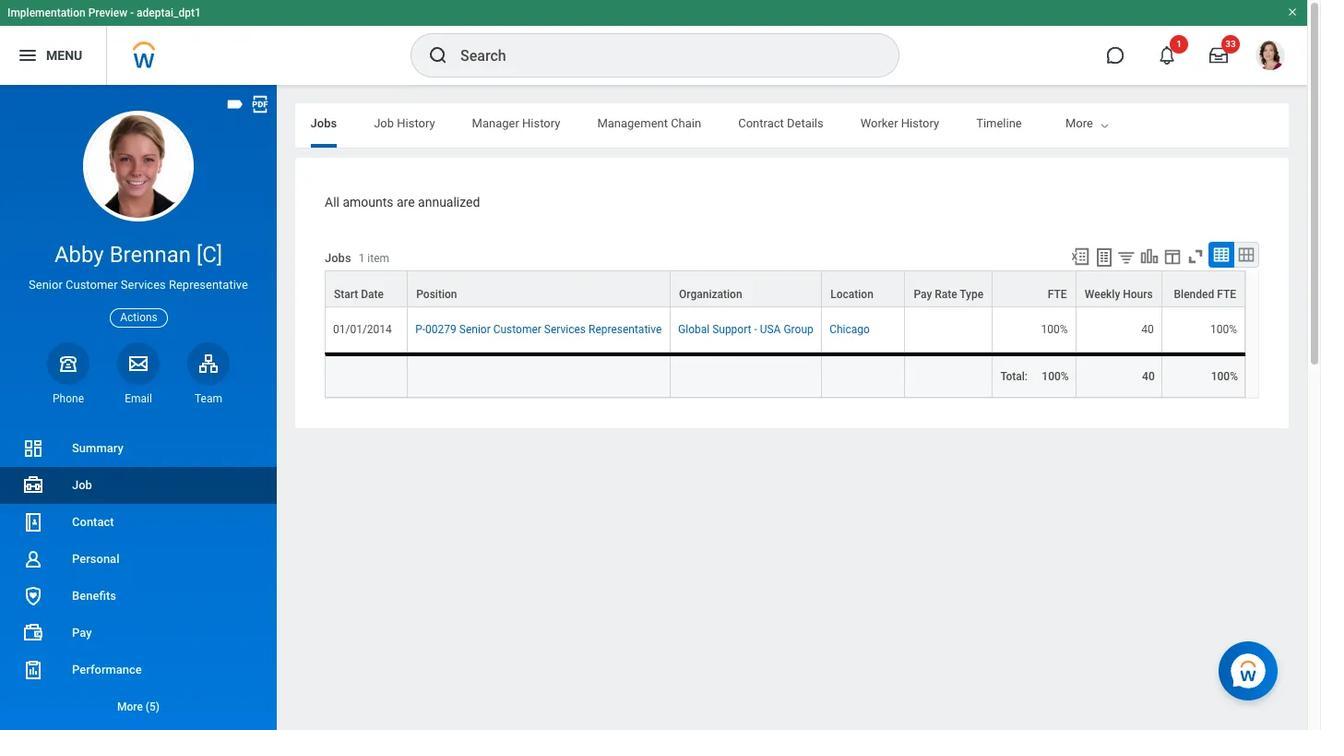 Task type: vqa. For each thing, say whether or not it's contained in the screenshot.
top chevron right icon
no



Task type: locate. For each thing, give the bounding box(es) containing it.
0 horizontal spatial pay
[[72, 626, 92, 640]]

0 vertical spatial representative
[[169, 278, 248, 292]]

amounts
[[343, 195, 394, 210]]

1 left "item"
[[359, 252, 365, 265]]

Search Workday  search field
[[461, 35, 861, 76]]

more for more
[[1066, 116, 1094, 130]]

3 history from the left
[[902, 116, 940, 130]]

0 horizontal spatial job
[[72, 478, 92, 492]]

senior down abby on the left of page
[[29, 278, 63, 292]]

blended
[[1174, 288, 1215, 301]]

list containing summary
[[0, 430, 277, 725]]

- right preview
[[130, 6, 134, 19]]

fullscreen image
[[1186, 246, 1206, 266]]

summary
[[72, 441, 123, 455]]

more (5) button
[[0, 689, 277, 725]]

senior right 00279
[[459, 323, 491, 336]]

job up amounts
[[374, 116, 394, 130]]

additional
[[1059, 116, 1113, 130]]

2 fte from the left
[[1218, 288, 1237, 301]]

0 horizontal spatial more
[[117, 701, 143, 713]]

1 horizontal spatial job
[[374, 116, 394, 130]]

1 inside "jobs 1 item"
[[359, 252, 365, 265]]

1 vertical spatial job
[[72, 478, 92, 492]]

0 vertical spatial jobs
[[311, 116, 337, 130]]

menu banner
[[0, 0, 1308, 85]]

1 horizontal spatial pay
[[914, 288, 932, 301]]

performance link
[[0, 652, 277, 689]]

0 horizontal spatial history
[[397, 116, 435, 130]]

fte
[[1048, 288, 1067, 301], [1218, 288, 1237, 301]]

phone image
[[55, 352, 81, 374]]

0 horizontal spatial services
[[121, 278, 166, 292]]

phone button
[[47, 342, 90, 406]]

history for worker history
[[902, 116, 940, 130]]

navigation pane region
[[0, 85, 277, 730]]

date
[[361, 288, 384, 301]]

0 vertical spatial services
[[121, 278, 166, 292]]

performance
[[72, 663, 142, 677]]

1 horizontal spatial fte
[[1218, 288, 1237, 301]]

performance image
[[22, 659, 44, 681]]

toolbar
[[1062, 241, 1260, 270]]

(5)
[[146, 701, 160, 713]]

customer down position popup button
[[493, 323, 542, 336]]

1 vertical spatial services
[[544, 323, 586, 336]]

contract details
[[739, 116, 824, 130]]

0 vertical spatial 40
[[1142, 323, 1154, 336]]

1 worker from the left
[[861, 116, 899, 130]]

chain
[[671, 116, 702, 130]]

job inside navigation pane region
[[72, 478, 92, 492]]

pay for pay rate type
[[914, 288, 932, 301]]

list
[[0, 430, 277, 725]]

blended fte button
[[1163, 271, 1245, 306]]

jobs up the start
[[325, 251, 351, 265]]

expand table image
[[1238, 245, 1256, 264]]

-
[[130, 6, 134, 19], [754, 323, 758, 336]]

row
[[325, 270, 1246, 307], [325, 307, 1246, 352], [325, 352, 1246, 397]]

mail image
[[127, 352, 150, 374]]

pay inside list
[[72, 626, 92, 640]]

table image
[[1213, 245, 1231, 264]]

history right 'manager'
[[522, 116, 561, 130]]

0 horizontal spatial -
[[130, 6, 134, 19]]

cell
[[906, 307, 993, 352], [325, 352, 408, 397], [408, 352, 671, 397], [671, 352, 822, 397], [822, 352, 906, 397], [906, 352, 993, 397]]

job for job history
[[374, 116, 394, 130]]

100%
[[1042, 323, 1068, 336], [1211, 323, 1238, 336], [1042, 370, 1069, 383], [1212, 370, 1239, 383]]

1
[[1177, 39, 1182, 49], [359, 252, 365, 265]]

fte left weekly
[[1048, 288, 1067, 301]]

representative
[[169, 278, 248, 292], [589, 323, 662, 336]]

services down position popup button
[[544, 323, 586, 336]]

2 row from the top
[[325, 307, 1246, 352]]

1 horizontal spatial 1
[[1177, 39, 1182, 49]]

job
[[374, 116, 394, 130], [72, 478, 92, 492]]

services
[[121, 278, 166, 292], [544, 323, 586, 336]]

customer down abby on the left of page
[[66, 278, 118, 292]]

senior inside row
[[459, 323, 491, 336]]

pay image
[[22, 622, 44, 644]]

customer
[[66, 278, 118, 292], [493, 323, 542, 336]]

jobs
[[311, 116, 337, 130], [325, 251, 351, 265]]

more (5) button
[[0, 696, 277, 718]]

0 horizontal spatial 1
[[359, 252, 365, 265]]

01/01/2014
[[333, 323, 392, 336]]

pay
[[914, 288, 932, 301], [72, 626, 92, 640]]

profile logan mcneil image
[[1256, 41, 1286, 74]]

worker right the details
[[861, 116, 899, 130]]

0 vertical spatial 1
[[1177, 39, 1182, 49]]

jobs 1 item
[[325, 251, 390, 265]]

1 vertical spatial senior
[[459, 323, 491, 336]]

jobs up all
[[311, 116, 337, 130]]

33
[[1226, 39, 1237, 49]]

view printable version (pdf) image
[[250, 94, 270, 114]]

cell down 01/01/2014
[[325, 352, 408, 397]]

2 horizontal spatial history
[[902, 116, 940, 130]]

row containing 01/01/2014
[[325, 307, 1246, 352]]

1 history from the left
[[397, 116, 435, 130]]

implementation
[[7, 6, 86, 19]]

1 horizontal spatial senior
[[459, 323, 491, 336]]

cell down the pay rate type on the top right of page
[[906, 307, 993, 352]]

organization
[[679, 288, 743, 301]]

contact
[[72, 515, 114, 529]]

are
[[397, 195, 415, 210]]

1 vertical spatial -
[[754, 323, 758, 336]]

more left (5)
[[117, 701, 143, 713]]

0 horizontal spatial customer
[[66, 278, 118, 292]]

2 history from the left
[[522, 116, 561, 130]]

search image
[[427, 44, 449, 66]]

- inside row
[[754, 323, 758, 336]]

0 horizontal spatial worker
[[861, 116, 899, 130]]

phone
[[53, 392, 84, 405]]

contact link
[[0, 504, 277, 541]]

representative left global
[[589, 323, 662, 336]]

total:
[[1001, 370, 1028, 383]]

00279
[[426, 323, 457, 336]]

job up contact
[[72, 478, 92, 492]]

0 horizontal spatial senior
[[29, 278, 63, 292]]

tag image
[[225, 94, 246, 114]]

1 horizontal spatial representative
[[589, 323, 662, 336]]

history left timeline
[[902, 116, 940, 130]]

implementation preview -   adeptai_dpt1
[[7, 6, 201, 19]]

1 horizontal spatial more
[[1066, 116, 1094, 130]]

blended fte
[[1174, 288, 1237, 301]]

cell down the chicago link at the top of page
[[822, 352, 906, 397]]

history for manager history
[[522, 116, 561, 130]]

global
[[678, 323, 710, 336]]

worker left security on the right top of page
[[1178, 116, 1216, 130]]

job link
[[0, 467, 277, 504]]

representative inside navigation pane region
[[169, 278, 248, 292]]

brennan
[[109, 242, 191, 268]]

history
[[397, 116, 435, 130], [522, 116, 561, 130], [902, 116, 940, 130]]

1 horizontal spatial worker
[[1178, 116, 1216, 130]]

0 vertical spatial -
[[130, 6, 134, 19]]

1 vertical spatial pay
[[72, 626, 92, 640]]

p-00279 senior customer services representative link
[[416, 323, 662, 336]]

1 horizontal spatial -
[[754, 323, 758, 336]]

1 vertical spatial 1
[[359, 252, 365, 265]]

tab list
[[0, 103, 1262, 148]]

rate
[[935, 288, 958, 301]]

adeptai_dpt1
[[137, 6, 201, 19]]

1 horizontal spatial history
[[522, 116, 561, 130]]

fte right blended
[[1218, 288, 1237, 301]]

- for usa
[[754, 323, 758, 336]]

history for job history
[[397, 116, 435, 130]]

personal image
[[22, 548, 44, 570]]

1 row from the top
[[325, 270, 1246, 307]]

0 vertical spatial senior
[[29, 278, 63, 292]]

pay down benefits
[[72, 626, 92, 640]]

pay left rate
[[914, 288, 932, 301]]

1 horizontal spatial services
[[544, 323, 586, 336]]

summary image
[[22, 437, 44, 460]]

0 vertical spatial pay
[[914, 288, 932, 301]]

select to filter grid data image
[[1117, 247, 1137, 266]]

fte button
[[993, 271, 1076, 306]]

- inside menu banner
[[130, 6, 134, 19]]

1 vertical spatial jobs
[[325, 251, 351, 265]]

cell left total:
[[906, 352, 993, 397]]

0 vertical spatial customer
[[66, 278, 118, 292]]

position
[[416, 288, 457, 301]]

0 horizontal spatial representative
[[169, 278, 248, 292]]

worker
[[861, 116, 899, 130], [1178, 116, 1216, 130]]

team link
[[187, 342, 230, 406]]

representative down [c]
[[169, 278, 248, 292]]

2 worker from the left
[[1178, 116, 1216, 130]]

services down "abby brennan [c]"
[[121, 278, 166, 292]]

0 horizontal spatial fte
[[1048, 288, 1067, 301]]

preview
[[88, 6, 128, 19]]

0 vertical spatial more
[[1066, 116, 1094, 130]]

1 right notifications large image
[[1177, 39, 1182, 49]]

management
[[598, 116, 668, 130]]

pay inside popup button
[[914, 288, 932, 301]]

more
[[1066, 116, 1094, 130], [117, 701, 143, 713]]

1 vertical spatial more
[[117, 701, 143, 713]]

benefits link
[[0, 578, 277, 615]]

row containing start date
[[325, 270, 1246, 307]]

1 vertical spatial customer
[[493, 323, 542, 336]]

location
[[831, 288, 874, 301]]

job history
[[374, 116, 435, 130]]

start date button
[[326, 271, 407, 306]]

more inside dropdown button
[[117, 701, 143, 713]]

- left usa
[[754, 323, 758, 336]]

3 row from the top
[[325, 352, 1246, 397]]

0 vertical spatial job
[[374, 116, 394, 130]]

history down search image
[[397, 116, 435, 130]]

chicago
[[830, 323, 870, 336]]

security
[[1219, 116, 1262, 130]]

1 vertical spatial representative
[[589, 323, 662, 336]]

more left data
[[1066, 116, 1094, 130]]



Task type: describe. For each thing, give the bounding box(es) containing it.
p-
[[416, 323, 426, 336]]

annualized
[[418, 195, 480, 210]]

row for manager history
[[325, 307, 1246, 352]]

email
[[125, 392, 152, 405]]

cell down p-00279 senior customer services representative
[[408, 352, 671, 397]]

contract
[[739, 116, 784, 130]]

team abby brennan [c] element
[[187, 391, 230, 406]]

worker for worker history
[[861, 116, 899, 130]]

row containing total:
[[325, 352, 1246, 397]]

menu
[[46, 48, 82, 62]]

all amounts are annualized
[[325, 195, 480, 210]]

details
[[787, 116, 824, 130]]

view team image
[[198, 352, 220, 374]]

1 horizontal spatial customer
[[493, 323, 542, 336]]

global support - usa group link
[[678, 323, 814, 336]]

more (5)
[[117, 701, 160, 713]]

position button
[[408, 271, 670, 306]]

1 vertical spatial 40
[[1143, 370, 1155, 383]]

weekly hours
[[1085, 288, 1153, 301]]

worker history
[[861, 116, 940, 130]]

more for more (5)
[[117, 701, 143, 713]]

phone abby brennan [c] element
[[47, 391, 90, 406]]

abby
[[54, 242, 104, 268]]

team
[[195, 392, 222, 405]]

pay rate type button
[[906, 271, 993, 306]]

organization button
[[671, 271, 822, 306]]

menu button
[[0, 26, 106, 85]]

pay for pay
[[72, 626, 92, 640]]

1 fte from the left
[[1048, 288, 1067, 301]]

tab list containing jobs
[[0, 103, 1262, 148]]

click to view/edit grid preferences image
[[1163, 246, 1183, 266]]

worker for worker security
[[1178, 116, 1216, 130]]

export to worksheets image
[[1094, 246, 1116, 268]]

export to excel image
[[1071, 246, 1091, 266]]

start
[[334, 288, 358, 301]]

worker security
[[1178, 116, 1262, 130]]

personal
[[72, 552, 119, 566]]

benefits image
[[22, 585, 44, 607]]

usa
[[760, 323, 781, 336]]

services inside navigation pane region
[[121, 278, 166, 292]]

p-00279 senior customer services representative
[[416, 323, 662, 336]]

inbox large image
[[1210, 46, 1228, 65]]

row for abby brennan [c]
[[325, 270, 1246, 307]]

manager
[[472, 116, 519, 130]]

additional data
[[1059, 116, 1141, 130]]

[c]
[[197, 242, 223, 268]]

notifications large image
[[1158, 46, 1177, 65]]

all
[[325, 195, 340, 210]]

contact image
[[22, 511, 44, 533]]

1 inside button
[[1177, 39, 1182, 49]]

representative inside row
[[589, 323, 662, 336]]

actions button
[[110, 308, 168, 327]]

location button
[[822, 271, 905, 306]]

job image
[[22, 474, 44, 497]]

weekly hours button
[[1077, 271, 1162, 306]]

timeline
[[977, 116, 1022, 130]]

personal link
[[0, 541, 277, 578]]

1 button
[[1147, 35, 1189, 76]]

group
[[784, 323, 814, 336]]

data
[[1116, 116, 1141, 130]]

item
[[368, 252, 390, 265]]

pay rate type
[[914, 288, 984, 301]]

benefits
[[72, 589, 116, 603]]

global support - usa group
[[678, 323, 814, 336]]

job for job
[[72, 478, 92, 492]]

abby brennan [c]
[[54, 242, 223, 268]]

cell down global support - usa group 'link'
[[671, 352, 822, 397]]

email button
[[117, 342, 160, 406]]

- for adeptai_dpt1
[[130, 6, 134, 19]]

email abby brennan [c] element
[[117, 391, 160, 406]]

close environment banner image
[[1288, 6, 1299, 18]]

support
[[713, 323, 752, 336]]

chicago link
[[830, 323, 870, 336]]

manager history
[[472, 116, 561, 130]]

actions
[[120, 311, 158, 324]]

33 button
[[1199, 35, 1240, 76]]

customer inside navigation pane region
[[66, 278, 118, 292]]

weekly
[[1085, 288, 1121, 301]]

summary link
[[0, 430, 277, 467]]

hours
[[1123, 288, 1153, 301]]

jobs for jobs
[[311, 116, 337, 130]]

start date
[[334, 288, 384, 301]]

senior inside navigation pane region
[[29, 278, 63, 292]]

senior customer services representative
[[29, 278, 248, 292]]

expand/collapse chart image
[[1140, 246, 1160, 266]]

pay link
[[0, 615, 277, 652]]

justify image
[[17, 44, 39, 66]]

type
[[960, 288, 984, 301]]

jobs for jobs 1 item
[[325, 251, 351, 265]]

management chain
[[598, 116, 702, 130]]



